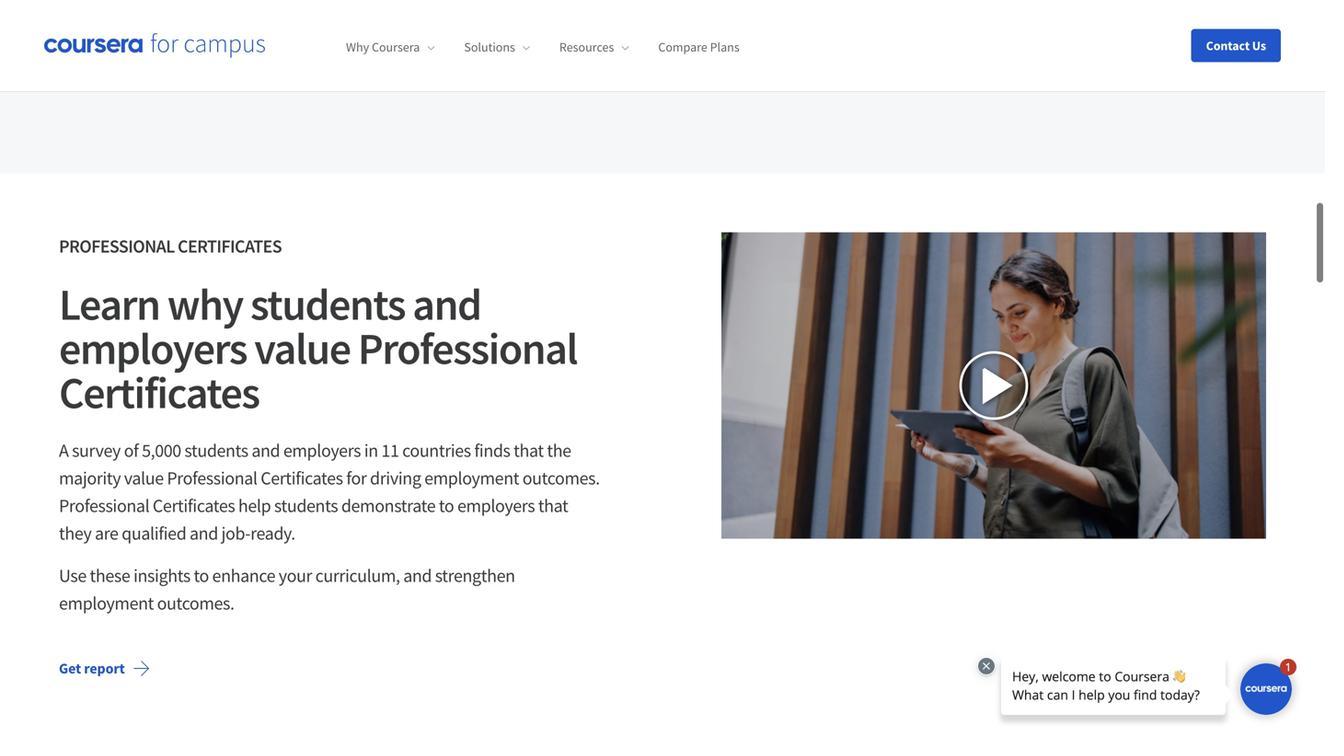 Task type: vqa. For each thing, say whether or not it's contained in the screenshot.
having
no



Task type: describe. For each thing, give the bounding box(es) containing it.
learn why students and employers value professional certificates
[[59, 275, 577, 418]]

solutions link
[[464, 39, 530, 55]]

contact
[[1207, 37, 1250, 54]]

they
[[59, 520, 92, 543]]

career
[[838, 52, 881, 71]]

and inside the learn why students and employers value professional certificates
[[413, 275, 481, 330]]

use
[[59, 563, 86, 586]]

solutions
[[464, 39, 515, 55]]

coursera
[[372, 39, 420, 55]]

driving
[[370, 465, 421, 488]]

and inside 'use these insights to enhance your curriculum, and strengthen employment outcomes.'
[[403, 563, 432, 586]]

strengthen
[[435, 563, 515, 586]]

majority
[[59, 465, 121, 488]]

a
[[59, 437, 69, 460]]

curriculum,
[[315, 563, 400, 586]]

professional certificates
[[59, 233, 282, 256]]

1 vertical spatial that
[[538, 493, 568, 516]]

learn for learn more about career academy
[[722, 52, 758, 71]]

get report link
[[44, 645, 165, 689]]

get
[[59, 658, 81, 676]]

learn more about career academy
[[722, 52, 943, 71]]

these
[[90, 563, 130, 586]]

of
[[124, 437, 139, 460]]

resources
[[560, 39, 614, 55]]

finds
[[474, 437, 510, 460]]

professional inside the learn why students and employers value professional certificates
[[358, 319, 577, 374]]

why
[[346, 39, 369, 55]]

2 horizontal spatial employers
[[457, 493, 535, 516]]

enhance
[[212, 563, 275, 586]]

demonstrate
[[341, 493, 436, 516]]

qualified
[[122, 520, 186, 543]]

insights
[[133, 563, 190, 586]]

2 vertical spatial students
[[274, 493, 338, 516]]

employment inside the a survey of 5,000 students and employers in 11 countries finds that the majority value professional certificates for driving employment outcomes. professional certificates help students demonstrate to employers that they are qualified and job-ready.
[[424, 465, 519, 488]]

about
[[798, 52, 836, 71]]

11
[[381, 437, 399, 460]]



Task type: locate. For each thing, give the bounding box(es) containing it.
get report
[[59, 658, 125, 676]]

us
[[1253, 37, 1267, 54]]

1 horizontal spatial employment
[[424, 465, 519, 488]]

contact us button
[[1192, 29, 1281, 62]]

certificates left 'for'
[[261, 465, 343, 488]]

certificates up 5,000
[[59, 363, 259, 418]]

learn left more
[[722, 52, 758, 71]]

coursera for campus image
[[44, 33, 265, 58]]

help
[[238, 493, 271, 516]]

professional
[[59, 233, 175, 256], [358, 319, 577, 374], [167, 465, 257, 488], [59, 493, 149, 516]]

employment
[[424, 465, 519, 488], [59, 590, 154, 613]]

job-
[[221, 520, 250, 543]]

micro-credentials video thumb image
[[722, 231, 1267, 537]]

0 vertical spatial outcomes.
[[523, 465, 600, 488]]

use these insights to enhance your curriculum, and strengthen employment outcomes.
[[59, 563, 515, 613]]

a survey of 5,000 students and employers in 11 countries finds that the majority value professional certificates for driving employment outcomes. professional certificates help students demonstrate to employers that they are qualified and job-ready.
[[59, 437, 600, 543]]

certificates up why
[[178, 233, 282, 256]]

value inside the a survey of 5,000 students and employers in 11 countries finds that the majority value professional certificates for driving employment outcomes. professional certificates help students demonstrate to employers that they are qualified and job-ready.
[[124, 465, 164, 488]]

to
[[439, 493, 454, 516], [194, 563, 209, 586]]

are
[[95, 520, 118, 543]]

your
[[279, 563, 312, 586]]

learn down professional certificates
[[59, 275, 160, 330]]

in
[[364, 437, 378, 460]]

0 vertical spatial value
[[254, 319, 350, 374]]

learn
[[722, 52, 758, 71], [59, 275, 160, 330]]

1 vertical spatial outcomes.
[[157, 590, 234, 613]]

compare
[[659, 39, 708, 55]]

2 vertical spatial employers
[[457, 493, 535, 516]]

1 vertical spatial employment
[[59, 590, 154, 613]]

1 vertical spatial learn
[[59, 275, 160, 330]]

certificates up "qualified"
[[153, 493, 235, 516]]

0 horizontal spatial outcomes.
[[157, 590, 234, 613]]

employment down finds
[[424, 465, 519, 488]]

outcomes. inside the a survey of 5,000 students and employers in 11 countries finds that the majority value professional certificates for driving employment outcomes. professional certificates help students demonstrate to employers that they are qualified and job-ready.
[[523, 465, 600, 488]]

learn more about career academy link
[[707, 39, 983, 83]]

0 vertical spatial learn
[[722, 52, 758, 71]]

0 vertical spatial to
[[439, 493, 454, 516]]

that
[[514, 437, 544, 460], [538, 493, 568, 516]]

learn inside the learn why students and employers value professional certificates
[[59, 275, 160, 330]]

1 vertical spatial students
[[184, 437, 248, 460]]

0 horizontal spatial value
[[124, 465, 164, 488]]

survey
[[72, 437, 121, 460]]

to inside 'use these insights to enhance your curriculum, and strengthen employment outcomes.'
[[194, 563, 209, 586]]

for
[[346, 465, 367, 488]]

0 horizontal spatial to
[[194, 563, 209, 586]]

employers
[[59, 319, 247, 374], [283, 437, 361, 460], [457, 493, 535, 516]]

why coursera link
[[346, 39, 435, 55]]

report
[[84, 658, 125, 676]]

why coursera
[[346, 39, 420, 55]]

contact us
[[1207, 37, 1267, 54]]

0 horizontal spatial employment
[[59, 590, 154, 613]]

employers inside the learn why students and employers value professional certificates
[[59, 319, 247, 374]]

1 horizontal spatial outcomes.
[[523, 465, 600, 488]]

and
[[413, 275, 481, 330], [252, 437, 280, 460], [190, 520, 218, 543], [403, 563, 432, 586]]

learn for learn why students and employers value professional certificates
[[59, 275, 160, 330]]

0 horizontal spatial employers
[[59, 319, 247, 374]]

1 vertical spatial to
[[194, 563, 209, 586]]

that left the
[[514, 437, 544, 460]]

value
[[254, 319, 350, 374], [124, 465, 164, 488]]

1 horizontal spatial employers
[[283, 437, 361, 460]]

1 horizontal spatial to
[[439, 493, 454, 516]]

academy
[[884, 52, 943, 71]]

outcomes.
[[523, 465, 600, 488], [157, 590, 234, 613]]

outcomes. down the
[[523, 465, 600, 488]]

why
[[167, 275, 243, 330]]

0 vertical spatial employment
[[424, 465, 519, 488]]

to inside the a survey of 5,000 students and employers in 11 countries finds that the majority value professional certificates for driving employment outcomes. professional certificates help students demonstrate to employers that they are qualified and job-ready.
[[439, 493, 454, 516]]

outcomes. inside 'use these insights to enhance your curriculum, and strengthen employment outcomes.'
[[157, 590, 234, 613]]

1 horizontal spatial learn
[[722, 52, 758, 71]]

0 horizontal spatial learn
[[59, 275, 160, 330]]

certificates
[[178, 233, 282, 256], [59, 363, 259, 418], [261, 465, 343, 488], [153, 493, 235, 516]]

to down the countries
[[439, 493, 454, 516]]

0 vertical spatial that
[[514, 437, 544, 460]]

plans
[[710, 39, 740, 55]]

value inside the learn why students and employers value professional certificates
[[254, 319, 350, 374]]

1 horizontal spatial value
[[254, 319, 350, 374]]

students inside the learn why students and employers value professional certificates
[[250, 275, 405, 330]]

compare plans
[[659, 39, 740, 55]]

countries
[[402, 437, 471, 460]]

to right insights
[[194, 563, 209, 586]]

resources link
[[560, 39, 629, 55]]

0 vertical spatial students
[[250, 275, 405, 330]]

5,000
[[142, 437, 181, 460]]

compare plans link
[[659, 39, 740, 55]]

outcomes. down insights
[[157, 590, 234, 613]]

employment down these
[[59, 590, 154, 613]]

that down the
[[538, 493, 568, 516]]

0 vertical spatial employers
[[59, 319, 247, 374]]

employment inside 'use these insights to enhance your curriculum, and strengthen employment outcomes.'
[[59, 590, 154, 613]]

ready.
[[250, 520, 295, 543]]

more
[[761, 52, 795, 71]]

students
[[250, 275, 405, 330], [184, 437, 248, 460], [274, 493, 338, 516]]

1 vertical spatial employers
[[283, 437, 361, 460]]

1 vertical spatial value
[[124, 465, 164, 488]]

the
[[547, 437, 571, 460]]

certificates inside the learn why students and employers value professional certificates
[[59, 363, 259, 418]]



